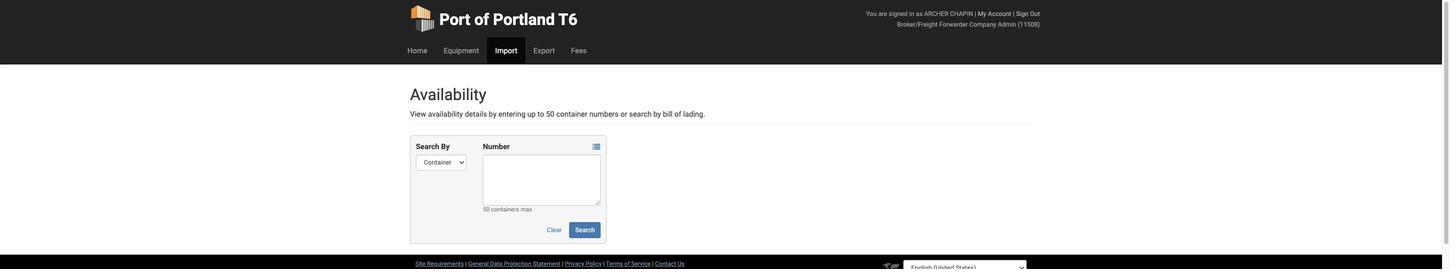 Task type: locate. For each thing, give the bounding box(es) containing it.
50 left containers
[[483, 207, 490, 214]]

by left bill
[[653, 110, 661, 119]]

1 horizontal spatial search
[[575, 227, 595, 234]]

search left by
[[416, 143, 439, 151]]

50 containers max
[[483, 207, 532, 214]]

containers
[[491, 207, 519, 214]]

0 horizontal spatial 50
[[483, 207, 490, 214]]

as
[[916, 10, 923, 18]]

sign out link
[[1016, 10, 1040, 18]]

of right port
[[474, 10, 489, 29]]

2 horizontal spatial of
[[674, 110, 681, 119]]

privacy
[[565, 261, 584, 268]]

t6
[[558, 10, 578, 29]]

0 horizontal spatial by
[[489, 110, 497, 119]]

1 vertical spatial search
[[575, 227, 595, 234]]

entering
[[498, 110, 526, 119]]

0 vertical spatial 50
[[546, 110, 554, 119]]

1 by from the left
[[489, 110, 497, 119]]

site requirements link
[[415, 261, 464, 268]]

|
[[975, 10, 976, 18], [1013, 10, 1015, 18], [465, 261, 467, 268], [562, 261, 563, 268], [603, 261, 605, 268], [652, 261, 654, 268]]

of right terms
[[624, 261, 630, 268]]

0 horizontal spatial of
[[474, 10, 489, 29]]

0 vertical spatial search
[[416, 143, 439, 151]]

general data protection statement link
[[468, 261, 561, 268]]

availability
[[428, 110, 463, 119]]

port of portland t6
[[439, 10, 578, 29]]

statement
[[533, 261, 561, 268]]

you are signed in as archer chapin | my account | sign out broker/freight forwarder company admin (11508)
[[866, 10, 1040, 28]]

1 vertical spatial 50
[[483, 207, 490, 214]]

0 vertical spatial of
[[474, 10, 489, 29]]

of right bill
[[674, 110, 681, 119]]

my
[[978, 10, 986, 18]]

you
[[866, 10, 877, 18]]

50
[[546, 110, 554, 119], [483, 207, 490, 214]]

to
[[538, 110, 544, 119]]

show list image
[[593, 144, 600, 151]]

protection
[[504, 261, 531, 268]]

availability
[[410, 85, 486, 104]]

| left general
[[465, 261, 467, 268]]

forwarder
[[939, 21, 968, 28]]

2 vertical spatial of
[[624, 261, 630, 268]]

sign
[[1016, 10, 1029, 18]]

equipment
[[444, 46, 479, 55]]

are
[[878, 10, 887, 18]]

port of portland t6 link
[[410, 0, 578, 37]]

port
[[439, 10, 470, 29]]

search
[[629, 110, 652, 119]]

view availability details by entering up to 50 container numbers or search by bill of lading.
[[410, 110, 705, 119]]

in
[[909, 10, 914, 18]]

or
[[621, 110, 627, 119]]

by right 'details'
[[489, 110, 497, 119]]

search inside button
[[575, 227, 595, 234]]

site
[[415, 261, 426, 268]]

0 horizontal spatial search
[[416, 143, 439, 151]]

privacy policy link
[[565, 261, 602, 268]]

by
[[489, 110, 497, 119], [653, 110, 661, 119]]

my account link
[[978, 10, 1011, 18]]

search
[[416, 143, 439, 151], [575, 227, 595, 234]]

50 right to
[[546, 110, 554, 119]]

service
[[631, 261, 651, 268]]

export button
[[525, 37, 563, 64]]

view
[[410, 110, 426, 119]]

details
[[465, 110, 487, 119]]

1 horizontal spatial by
[[653, 110, 661, 119]]

search right clear "button"
[[575, 227, 595, 234]]

clear
[[547, 227, 562, 234]]

| left sign
[[1013, 10, 1015, 18]]

bill
[[663, 110, 673, 119]]

import
[[495, 46, 517, 55]]

of
[[474, 10, 489, 29], [674, 110, 681, 119], [624, 261, 630, 268]]

export
[[533, 46, 555, 55]]

| right the service
[[652, 261, 654, 268]]

admin
[[998, 21, 1016, 28]]

2 by from the left
[[653, 110, 661, 119]]



Task type: describe. For each thing, give the bounding box(es) containing it.
1 horizontal spatial of
[[624, 261, 630, 268]]

lading.
[[683, 110, 705, 119]]

| right policy
[[603, 261, 605, 268]]

search for search by
[[416, 143, 439, 151]]

fees
[[571, 46, 587, 55]]

data
[[490, 261, 502, 268]]

broker/freight
[[897, 21, 938, 28]]

contact us link
[[655, 261, 684, 268]]

home
[[407, 46, 427, 55]]

account
[[988, 10, 1011, 18]]

portland
[[493, 10, 555, 29]]

policy
[[586, 261, 602, 268]]

out
[[1030, 10, 1040, 18]]

contact
[[655, 261, 676, 268]]

search by
[[416, 143, 450, 151]]

us
[[678, 261, 684, 268]]

search for search
[[575, 227, 595, 234]]

terms of service link
[[606, 261, 651, 268]]

import button
[[487, 37, 525, 64]]

max
[[521, 207, 532, 214]]

Number text field
[[483, 155, 601, 206]]

numbers
[[589, 110, 619, 119]]

archer
[[924, 10, 948, 18]]

| left 'my'
[[975, 10, 976, 18]]

1 horizontal spatial 50
[[546, 110, 554, 119]]

general
[[468, 261, 489, 268]]

search button
[[569, 223, 601, 239]]

fees button
[[563, 37, 595, 64]]

requirements
[[427, 261, 464, 268]]

home button
[[399, 37, 436, 64]]

equipment button
[[436, 37, 487, 64]]

(11508)
[[1018, 21, 1040, 28]]

| left privacy
[[562, 261, 563, 268]]

chapin
[[950, 10, 973, 18]]

number
[[483, 143, 510, 151]]

up
[[527, 110, 536, 119]]

by
[[441, 143, 450, 151]]

terms
[[606, 261, 623, 268]]

site requirements | general data protection statement | privacy policy | terms of service | contact us
[[415, 261, 684, 268]]

1 vertical spatial of
[[674, 110, 681, 119]]

container
[[556, 110, 588, 119]]

company
[[970, 21, 996, 28]]

signed
[[889, 10, 908, 18]]

clear button
[[541, 223, 568, 239]]



Task type: vqa. For each thing, say whether or not it's contained in the screenshot.
Reserved.
no



